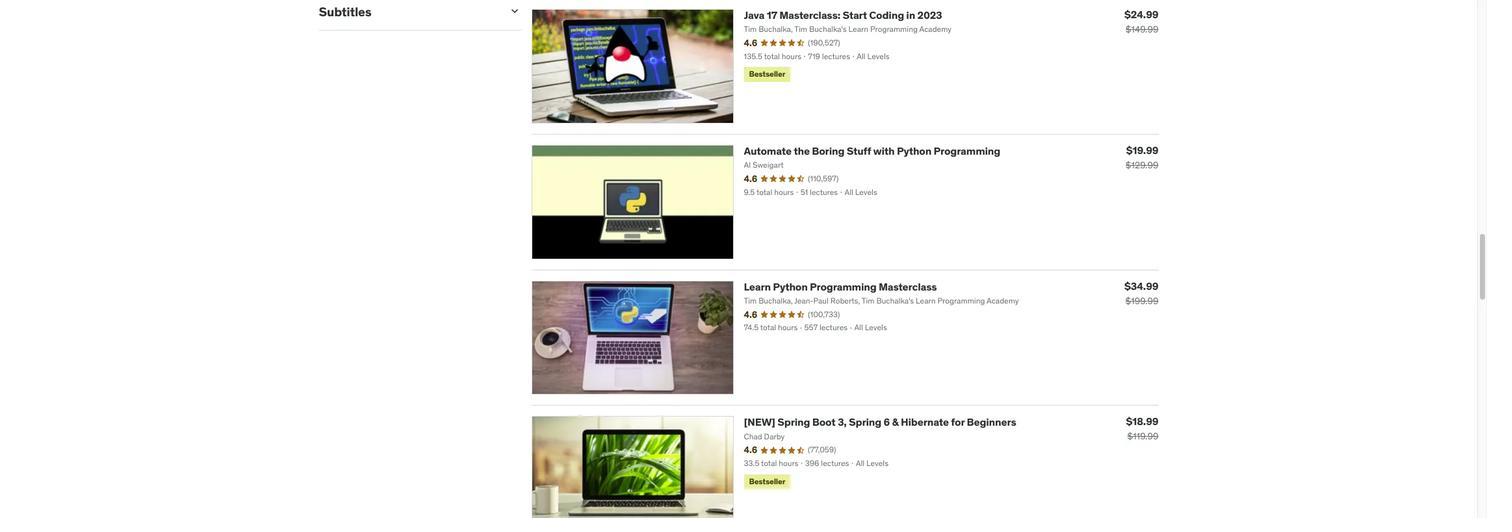 Task type: describe. For each thing, give the bounding box(es) containing it.
learn python programming masterclass link
[[744, 280, 937, 293]]

coding
[[870, 8, 905, 21]]

stuff
[[847, 144, 871, 157]]

with
[[874, 144, 895, 157]]

[new]
[[744, 416, 776, 429]]

3,
[[838, 416, 847, 429]]

the
[[794, 144, 810, 157]]

0 horizontal spatial python
[[773, 280, 808, 293]]

small image
[[508, 5, 521, 18]]

2023
[[918, 8, 943, 21]]

$129.99
[[1126, 159, 1159, 171]]

2 spring from the left
[[849, 416, 882, 429]]

$24.99 $149.99
[[1125, 8, 1159, 35]]

automate the boring stuff with python programming
[[744, 144, 1001, 157]]

$19.99
[[1127, 144, 1159, 157]]

boring
[[812, 144, 845, 157]]

hibernate
[[901, 416, 949, 429]]

1 spring from the left
[[778, 416, 810, 429]]

1 horizontal spatial programming
[[934, 144, 1001, 157]]

$18.99
[[1127, 415, 1159, 428]]

[new] spring boot 3, spring 6 & hibernate for beginners
[[744, 416, 1017, 429]]

$34.99 $199.99
[[1125, 279, 1159, 307]]

java
[[744, 8, 765, 21]]

$19.99 $129.99
[[1126, 144, 1159, 171]]

[new] spring boot 3, spring 6 & hibernate for beginners link
[[744, 416, 1017, 429]]

java 17 masterclass: start coding in 2023 link
[[744, 8, 943, 21]]



Task type: locate. For each thing, give the bounding box(es) containing it.
start
[[843, 8, 867, 21]]

for
[[951, 416, 965, 429]]

python right learn
[[773, 280, 808, 293]]

masterclass:
[[780, 8, 841, 21]]

spring
[[778, 416, 810, 429], [849, 416, 882, 429]]

automate the boring stuff with python programming link
[[744, 144, 1001, 157]]

1 horizontal spatial python
[[897, 144, 932, 157]]

1 vertical spatial python
[[773, 280, 808, 293]]

subtitles button
[[319, 4, 498, 20]]

$34.99
[[1125, 279, 1159, 292]]

boot
[[813, 416, 836, 429]]

1 vertical spatial programming
[[810, 280, 877, 293]]

0 horizontal spatial programming
[[810, 280, 877, 293]]

17
[[767, 8, 778, 21]]

$24.99
[[1125, 8, 1159, 21]]

masterclass
[[879, 280, 937, 293]]

$18.99 $119.99
[[1127, 415, 1159, 442]]

&
[[893, 416, 899, 429]]

$199.99
[[1126, 295, 1159, 307]]

0 vertical spatial programming
[[934, 144, 1001, 157]]

beginners
[[967, 416, 1017, 429]]

java 17 masterclass: start coding in 2023
[[744, 8, 943, 21]]

automate
[[744, 144, 792, 157]]

$149.99
[[1126, 23, 1159, 35]]

6
[[884, 416, 890, 429]]

python right with
[[897, 144, 932, 157]]

spring left the boot
[[778, 416, 810, 429]]

learn
[[744, 280, 771, 293]]

python
[[897, 144, 932, 157], [773, 280, 808, 293]]

in
[[907, 8, 916, 21]]

1 horizontal spatial spring
[[849, 416, 882, 429]]

learn python programming masterclass
[[744, 280, 937, 293]]

$119.99
[[1128, 431, 1159, 442]]

0 vertical spatial python
[[897, 144, 932, 157]]

subtitles
[[319, 4, 372, 20]]

programming
[[934, 144, 1001, 157], [810, 280, 877, 293]]

spring left 6
[[849, 416, 882, 429]]

0 horizontal spatial spring
[[778, 416, 810, 429]]



Task type: vqa. For each thing, say whether or not it's contained in the screenshot.
the leftmost the Programming
yes



